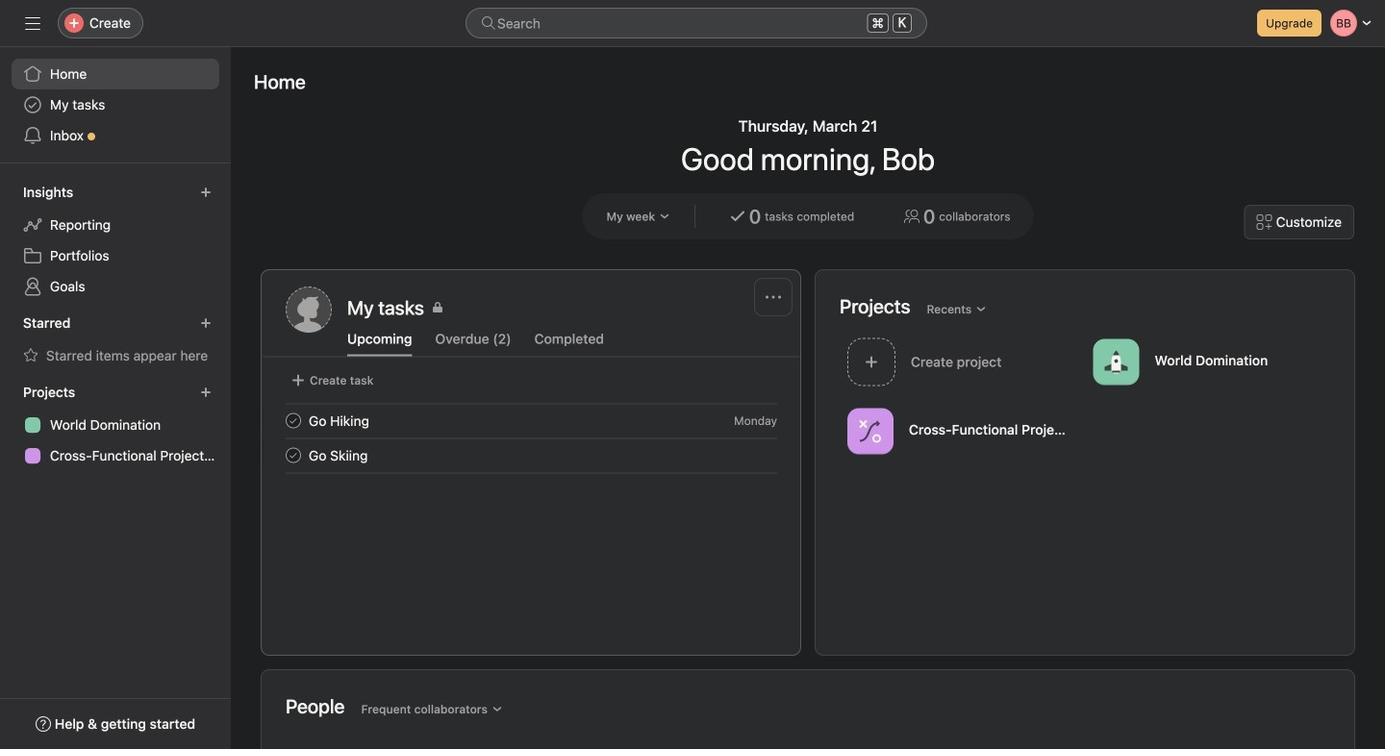 Task type: vqa. For each thing, say whether or not it's contained in the screenshot.
Tab actions image
no



Task type: locate. For each thing, give the bounding box(es) containing it.
new insights image
[[200, 187, 212, 198]]

2 mark complete image from the top
[[282, 444, 305, 467]]

starred element
[[0, 306, 231, 375]]

mark complete image
[[282, 409, 305, 432], [282, 444, 305, 467]]

0 vertical spatial mark complete image
[[282, 409, 305, 432]]

Mark complete checkbox
[[282, 409, 305, 432]]

hide sidebar image
[[25, 15, 40, 31]]

add items to starred image
[[200, 318, 212, 329]]

add profile photo image
[[286, 287, 332, 333]]

None field
[[466, 8, 928, 38]]

projects element
[[0, 375, 231, 475]]

global element
[[0, 47, 231, 163]]

mark complete image up mark complete checkbox
[[282, 409, 305, 432]]

list item
[[263, 404, 801, 438], [263, 438, 801, 473]]

mark complete image down mark complete option
[[282, 444, 305, 467]]

new project or portfolio image
[[200, 387, 212, 398]]

1 mark complete image from the top
[[282, 409, 305, 432]]

1 vertical spatial mark complete image
[[282, 444, 305, 467]]



Task type: describe. For each thing, give the bounding box(es) containing it.
insights element
[[0, 175, 231, 306]]

line_and_symbols image
[[859, 420, 882, 443]]

mark complete image for mark complete option
[[282, 409, 305, 432]]

Mark complete checkbox
[[282, 444, 305, 467]]

actions image
[[766, 290, 781, 305]]

1 list item from the top
[[263, 404, 801, 438]]

Search tasks, projects, and more text field
[[466, 8, 928, 38]]

mark complete image for mark complete checkbox
[[282, 444, 305, 467]]

rocket image
[[1105, 351, 1128, 374]]

2 list item from the top
[[263, 438, 801, 473]]



